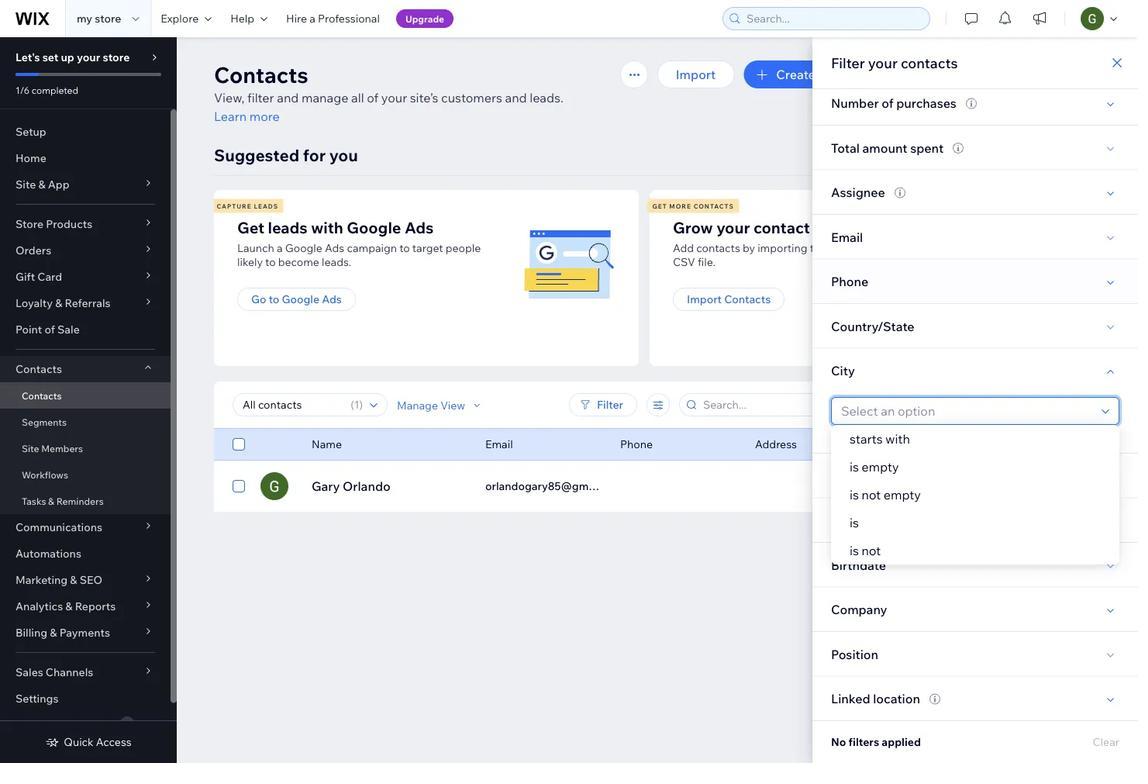 Task type: vqa. For each thing, say whether or not it's contained in the screenshot.
the Add in Add button
no



Task type: describe. For each thing, give the bounding box(es) containing it.
0 vertical spatial email
[[831, 229, 863, 244]]

reminders
[[56, 495, 104, 507]]

1 vertical spatial search... field
[[699, 394, 860, 416]]

launch
[[237, 241, 274, 255]]

billing & payments button
[[0, 620, 171, 646]]

gary orlando
[[312, 479, 391, 494]]

csv
[[673, 255, 695, 269]]

gift card
[[16, 270, 62, 283]]

automations link
[[0, 541, 171, 567]]

marketing
[[16, 573, 68, 587]]

more
[[670, 202, 692, 210]]

store
[[16, 217, 43, 231]]

my
[[77, 12, 92, 25]]

store products
[[16, 217, 92, 231]]

spent
[[911, 140, 944, 155]]

address
[[755, 437, 797, 451]]

settings link
[[0, 686, 171, 712]]

1 horizontal spatial 1
[[354, 398, 359, 411]]

orlando
[[343, 479, 391, 494]]

let's set up your store
[[16, 50, 130, 64]]

( 1 )
[[351, 398, 363, 411]]

)
[[359, 398, 363, 411]]

go to google ads
[[251, 292, 342, 306]]

1 vertical spatial ads
[[325, 241, 345, 255]]

with inside get leads with google ads launch a google ads campaign to target people likely to become leads.
[[311, 218, 343, 237]]

list box containing starts with
[[831, 425, 1120, 565]]

leads. inside contacts view, filter and manage all of your site's customers and leads. learn more
[[530, 90, 564, 105]]

tasks
[[22, 495, 46, 507]]

point of sale link
[[0, 316, 171, 343]]

likely
[[237, 255, 263, 269]]

contacts inside popup button
[[16, 362, 62, 376]]

your inside contacts view, filter and manage all of your site's customers and leads. learn more
[[381, 90, 407, 105]]

filter your contacts
[[831, 54, 958, 71]]

manage view
[[397, 398, 465, 412]]

set
[[42, 50, 58, 64]]

get
[[237, 218, 264, 237]]

people
[[446, 241, 481, 255]]

1 inside sidebar element
[[125, 719, 129, 728]]

number of purchases
[[831, 95, 957, 111]]

point
[[16, 323, 42, 336]]

location
[[873, 691, 921, 706]]

& for loyalty
[[55, 296, 62, 310]]

setup
[[16, 125, 46, 138]]

starts with
[[850, 431, 910, 447]]

professional
[[318, 12, 380, 25]]

site & app
[[16, 178, 69, 191]]

all
[[351, 90, 364, 105]]

sale
[[57, 323, 80, 336]]

google inside button
[[282, 292, 320, 306]]

analytics & reports button
[[0, 593, 171, 620]]

help
[[230, 12, 254, 25]]

Select an option field
[[837, 398, 1097, 424]]

& for analytics
[[65, 599, 73, 613]]

go
[[251, 292, 266, 306]]

company
[[831, 602, 888, 617]]

gift card button
[[0, 264, 171, 290]]

amount
[[863, 140, 908, 155]]

apps
[[16, 718, 42, 732]]

site for site & app
[[16, 178, 36, 191]]

up
[[61, 50, 74, 64]]

your inside grow your contact list add contacts by importing them via gmail or a csv file.
[[717, 218, 750, 237]]

import contacts button
[[673, 288, 785, 311]]

a inside grow your contact list add contacts by importing them via gmail or a csv file.
[[901, 241, 907, 255]]

referrals
[[65, 296, 111, 310]]

sales
[[16, 665, 43, 679]]

let's
[[16, 50, 40, 64]]

loyalty
[[16, 296, 53, 310]]

list containing get leads with google ads
[[212, 190, 1081, 366]]

site for site members
[[22, 442, 39, 454]]

to inside button
[[269, 292, 279, 306]]

hire a professional link
[[277, 0, 389, 37]]

import for import contacts
[[687, 292, 722, 306]]

tasks & reminders link
[[0, 488, 171, 514]]

quick
[[64, 735, 94, 749]]

app
[[48, 178, 69, 191]]

create contact button
[[744, 60, 884, 88]]

is for is
[[850, 515, 859, 530]]

1 vertical spatial with
[[886, 431, 910, 447]]

loyalty & referrals
[[16, 296, 111, 310]]

communications
[[16, 520, 102, 534]]

leads. inside get leads with google ads launch a google ads campaign to target people likely to become leads.
[[322, 255, 352, 269]]

of for point of sale
[[45, 323, 55, 336]]

loyalty & referrals button
[[0, 290, 171, 316]]

explore
[[161, 12, 199, 25]]

your inside sidebar element
[[77, 50, 100, 64]]

site & app button
[[0, 171, 171, 198]]

manage
[[397, 398, 438, 412]]

& for tasks
[[48, 495, 54, 507]]

linked
[[831, 691, 871, 706]]

0 vertical spatial contacts
[[901, 54, 958, 71]]

gift
[[16, 270, 35, 283]]

is not empty
[[850, 487, 921, 503]]

0 vertical spatial to
[[400, 241, 410, 255]]

orders button
[[0, 237, 171, 264]]

0 vertical spatial phone
[[831, 274, 869, 289]]

0 vertical spatial empty
[[862, 459, 899, 475]]

grow
[[673, 218, 713, 237]]

contacts inside button
[[725, 292, 771, 306]]

analytics
[[16, 599, 63, 613]]

birthdate
[[831, 557, 886, 573]]

setup link
[[0, 119, 171, 145]]

view inside manage view popup button
[[441, 398, 465, 412]]

contacts up segments
[[22, 390, 62, 401]]

manage
[[302, 90, 349, 105]]

1 and from the left
[[277, 90, 299, 105]]

contacts inside contacts view, filter and manage all of your site's customers and leads. learn more
[[214, 61, 308, 88]]

gary
[[312, 479, 340, 494]]

name
[[312, 437, 342, 451]]

upgrade button
[[396, 9, 454, 28]]

target
[[412, 241, 443, 255]]

grow your contact list add contacts by importing them via gmail or a csv file.
[[673, 218, 907, 269]]

contacts link
[[0, 382, 171, 409]]



Task type: locate. For each thing, give the bounding box(es) containing it.
1 horizontal spatial and
[[505, 90, 527, 105]]

filter for filter your contacts
[[831, 54, 865, 71]]

view link
[[758, 472, 824, 500]]

empty down is empty at the bottom of page
[[884, 487, 921, 503]]

workflows link
[[0, 461, 171, 488]]

starts
[[850, 431, 883, 447]]

empty down starts with on the right bottom
[[862, 459, 899, 475]]

create contact
[[777, 67, 866, 82]]

email down assignee
[[831, 229, 863, 244]]

a right hire
[[310, 12, 316, 25]]

is for is empty
[[850, 459, 859, 475]]

your up by
[[717, 218, 750, 237]]

site's
[[410, 90, 439, 105]]

& left seo
[[70, 573, 77, 587]]

1 vertical spatial not
[[862, 543, 881, 558]]

ads down get leads with google ads launch a google ads campaign to target people likely to become leads.
[[322, 292, 342, 306]]

get leads with google ads launch a google ads campaign to target people likely to become leads.
[[237, 218, 481, 269]]

0 horizontal spatial of
[[45, 323, 55, 336]]

google
[[347, 218, 401, 237], [285, 241, 323, 255], [282, 292, 320, 306]]

with right starts
[[886, 431, 910, 447]]

to left target at the left
[[400, 241, 410, 255]]

analytics & reports
[[16, 599, 116, 613]]

0 horizontal spatial email
[[485, 437, 513, 451]]

leads
[[268, 218, 308, 237]]

& right "loyalty"
[[55, 296, 62, 310]]

segments
[[22, 416, 67, 428]]

0 horizontal spatial with
[[311, 218, 343, 237]]

0 vertical spatial leads.
[[530, 90, 564, 105]]

and right filter
[[277, 90, 299, 105]]

1 horizontal spatial a
[[310, 12, 316, 25]]

0 vertical spatial store
[[95, 12, 121, 25]]

country/state
[[831, 318, 915, 334]]

your left site's
[[381, 90, 407, 105]]

of right all
[[367, 90, 379, 105]]

language
[[831, 512, 890, 528]]

of inside contacts view, filter and manage all of your site's customers and leads. learn more
[[367, 90, 379, 105]]

0 horizontal spatial a
[[277, 241, 283, 255]]

empty
[[862, 459, 899, 475], [884, 487, 921, 503]]

email up orlandogary85@gmail.com
[[485, 437, 513, 451]]

1 left manage
[[354, 398, 359, 411]]

contacts
[[901, 54, 958, 71], [697, 241, 740, 255]]

seo
[[80, 573, 102, 587]]

1 horizontal spatial contacts
[[901, 54, 958, 71]]

to
[[400, 241, 410, 255], [265, 255, 276, 269], [269, 292, 279, 306]]

site down segments
[[22, 442, 39, 454]]

contacts
[[694, 202, 734, 210]]

site
[[16, 178, 36, 191], [22, 442, 39, 454]]

phone
[[831, 274, 869, 289], [620, 437, 653, 451]]

& left app
[[38, 178, 45, 191]]

hire
[[286, 12, 307, 25]]

import button
[[658, 60, 735, 88]]

is not
[[850, 543, 881, 558]]

store right my
[[95, 12, 121, 25]]

& for site
[[38, 178, 45, 191]]

store down my store
[[103, 50, 130, 64]]

workflows
[[22, 469, 68, 480]]

& left reports
[[65, 599, 73, 613]]

1 vertical spatial empty
[[884, 487, 921, 503]]

campaign
[[347, 241, 397, 255]]

gary orlando image
[[261, 472, 289, 500]]

no filters applied
[[831, 735, 921, 749]]

is
[[850, 459, 859, 475], [850, 487, 859, 503], [850, 515, 859, 530], [850, 543, 859, 558]]

contact
[[754, 218, 810, 237]]

filter for filter
[[597, 398, 624, 411]]

quick access
[[64, 735, 132, 749]]

your up number of purchases
[[868, 54, 898, 71]]

a right or
[[901, 241, 907, 255]]

1/6 completed
[[16, 84, 78, 96]]

view inside the view link
[[776, 479, 805, 494]]

filter button
[[569, 393, 638, 416]]

of right number
[[882, 95, 894, 111]]

segments link
[[0, 409, 171, 435]]

1 horizontal spatial of
[[367, 90, 379, 105]]

1 vertical spatial 1
[[125, 719, 129, 728]]

quick access button
[[45, 735, 132, 749]]

reports
[[75, 599, 116, 613]]

more
[[250, 109, 280, 124]]

1
[[354, 398, 359, 411], [125, 719, 129, 728]]

contacts inside grow your contact list add contacts by importing them via gmail or a csv file.
[[697, 241, 740, 255]]

contacts down point of sale
[[16, 362, 62, 376]]

1 vertical spatial store
[[103, 50, 130, 64]]

leads.
[[530, 90, 564, 105], [322, 255, 352, 269]]

0 horizontal spatial contacts
[[697, 241, 740, 255]]

of for number of purchases
[[882, 95, 894, 111]]

1 horizontal spatial phone
[[831, 274, 869, 289]]

search... field up "contact"
[[742, 8, 925, 29]]

you
[[329, 145, 358, 165]]

a inside get leads with google ads launch a google ads campaign to target people likely to become leads.
[[277, 241, 283, 255]]

to down launch on the top left of the page
[[265, 255, 276, 269]]

is down language
[[850, 543, 859, 558]]

contacts
[[214, 61, 308, 88], [725, 292, 771, 306], [16, 362, 62, 376], [22, 390, 62, 401]]

store
[[95, 12, 121, 25], [103, 50, 130, 64]]

card
[[37, 270, 62, 283]]

manage view button
[[397, 398, 484, 412]]

ads up target at the left
[[405, 218, 434, 237]]

0 vertical spatial ads
[[405, 218, 434, 237]]

1 horizontal spatial with
[[886, 431, 910, 447]]

1 vertical spatial import
[[687, 292, 722, 306]]

site down home
[[16, 178, 36, 191]]

0 horizontal spatial leads.
[[322, 255, 352, 269]]

is for is not
[[850, 543, 859, 558]]

2 and from the left
[[505, 90, 527, 105]]

orlandogary85@gmail.com
[[485, 479, 625, 493]]

1 vertical spatial leads.
[[322, 255, 352, 269]]

2 vertical spatial ads
[[322, 292, 342, 306]]

leads
[[254, 202, 279, 210]]

phone down via
[[831, 274, 869, 289]]

0 vertical spatial google
[[347, 218, 401, 237]]

1 up access
[[125, 719, 129, 728]]

total amount spent
[[831, 140, 944, 155]]

site inside popup button
[[16, 178, 36, 191]]

is down street
[[850, 487, 859, 503]]

1 vertical spatial google
[[285, 241, 323, 255]]

not down language
[[862, 543, 881, 558]]

0 horizontal spatial phone
[[620, 437, 653, 451]]

0 horizontal spatial filter
[[597, 398, 624, 411]]

hire a professional
[[286, 12, 380, 25]]

None checkbox
[[233, 435, 245, 454]]

phone down the filter button
[[620, 437, 653, 451]]

None checkbox
[[233, 477, 245, 496]]

Unsaved view field
[[238, 394, 346, 416]]

a inside 'link'
[[310, 12, 316, 25]]

filter
[[247, 90, 274, 105]]

1 vertical spatial site
[[22, 442, 39, 454]]

is up is not
[[850, 515, 859, 530]]

1 vertical spatial phone
[[620, 437, 653, 451]]

1 horizontal spatial filter
[[831, 54, 865, 71]]

1 vertical spatial to
[[265, 255, 276, 269]]

1/6
[[16, 84, 30, 96]]

my store
[[77, 12, 121, 25]]

ads inside button
[[322, 292, 342, 306]]

0 vertical spatial import
[[676, 67, 716, 82]]

0 vertical spatial filter
[[831, 54, 865, 71]]

Search... field
[[742, 8, 925, 29], [699, 394, 860, 416]]

contacts up purchases
[[901, 54, 958, 71]]

with
[[311, 218, 343, 237], [886, 431, 910, 447]]

linked location
[[831, 691, 921, 706]]

0 vertical spatial search... field
[[742, 8, 925, 29]]

upgrade
[[406, 13, 444, 24]]

1 vertical spatial contacts
[[697, 241, 740, 255]]

for
[[303, 145, 326, 165]]

your right 'up'
[[77, 50, 100, 64]]

not for is not
[[862, 543, 881, 558]]

0 vertical spatial with
[[311, 218, 343, 237]]

gmail
[[856, 241, 886, 255]]

not
[[862, 487, 881, 503], [862, 543, 881, 558]]

3 is from the top
[[850, 515, 859, 530]]

purchases
[[897, 95, 957, 111]]

0 vertical spatial site
[[16, 178, 36, 191]]

store inside sidebar element
[[103, 50, 130, 64]]

import inside list
[[687, 292, 722, 306]]

file.
[[698, 255, 716, 269]]

no
[[831, 735, 846, 749]]

2 is from the top
[[850, 487, 859, 503]]

& for billing
[[50, 626, 57, 639]]

applied
[[882, 735, 921, 749]]

orders
[[16, 244, 51, 257]]

1 horizontal spatial view
[[776, 479, 805, 494]]

2 horizontal spatial a
[[901, 241, 907, 255]]

0 vertical spatial not
[[862, 487, 881, 503]]

view down address on the right of the page
[[776, 479, 805, 494]]

& right billing
[[50, 626, 57, 639]]

0 horizontal spatial view
[[441, 398, 465, 412]]

0 vertical spatial 1
[[354, 398, 359, 411]]

view
[[441, 398, 465, 412], [776, 479, 805, 494]]

0 horizontal spatial and
[[277, 90, 299, 105]]

1 is from the top
[[850, 459, 859, 475]]

1 horizontal spatial leads.
[[530, 90, 564, 105]]

with right the leads
[[311, 218, 343, 237]]

contacts down by
[[725, 292, 771, 306]]

4 is from the top
[[850, 543, 859, 558]]

billing & payments
[[16, 626, 110, 639]]

contacts button
[[0, 356, 171, 382]]

2 vertical spatial to
[[269, 292, 279, 306]]

filter inside button
[[597, 398, 624, 411]]

marketing & seo
[[16, 573, 102, 587]]

google up campaign
[[347, 218, 401, 237]]

a down the leads
[[277, 241, 283, 255]]

list
[[212, 190, 1081, 366]]

0 horizontal spatial 1
[[125, 719, 129, 728]]

&
[[38, 178, 45, 191], [55, 296, 62, 310], [48, 495, 54, 507], [70, 573, 77, 587], [65, 599, 73, 613], [50, 626, 57, 639]]

billing
[[16, 626, 47, 639]]

of inside "link"
[[45, 323, 55, 336]]

marketing & seo button
[[0, 567, 171, 593]]

list box
[[831, 425, 1120, 565]]

not up language
[[862, 487, 881, 503]]

capture leads
[[217, 202, 279, 210]]

to right go
[[269, 292, 279, 306]]

sales channels button
[[0, 659, 171, 686]]

add
[[673, 241, 694, 255]]

view right manage
[[441, 398, 465, 412]]

1 vertical spatial filter
[[597, 398, 624, 411]]

& for marketing
[[70, 573, 77, 587]]

not for is not empty
[[862, 487, 881, 503]]

import for import
[[676, 67, 716, 82]]

ads left campaign
[[325, 241, 345, 255]]

1 vertical spatial view
[[776, 479, 805, 494]]

is for is not empty
[[850, 487, 859, 503]]

leads. right become
[[322, 255, 352, 269]]

0 vertical spatial view
[[441, 398, 465, 412]]

contacts up filter
[[214, 61, 308, 88]]

2 horizontal spatial of
[[882, 95, 894, 111]]

search... field up address on the right of the page
[[699, 394, 860, 416]]

home link
[[0, 145, 171, 171]]

is down starts
[[850, 459, 859, 475]]

1 vertical spatial email
[[485, 437, 513, 451]]

importing
[[758, 241, 808, 255]]

of left sale
[[45, 323, 55, 336]]

contact
[[819, 67, 866, 82]]

contacts up file.
[[697, 241, 740, 255]]

2 vertical spatial google
[[282, 292, 320, 306]]

google down become
[[282, 292, 320, 306]]

and right customers
[[505, 90, 527, 105]]

and
[[277, 90, 299, 105], [505, 90, 527, 105]]

or
[[888, 241, 899, 255]]

payments
[[59, 626, 110, 639]]

leads. right customers
[[530, 90, 564, 105]]

1 not from the top
[[862, 487, 881, 503]]

2 not from the top
[[862, 543, 881, 558]]

google up become
[[285, 241, 323, 255]]

sidebar element
[[0, 37, 177, 763]]

suggested
[[214, 145, 299, 165]]

& right tasks
[[48, 495, 54, 507]]

store products button
[[0, 211, 171, 237]]

1 horizontal spatial email
[[831, 229, 863, 244]]

a
[[310, 12, 316, 25], [277, 241, 283, 255], [901, 241, 907, 255]]

go to google ads button
[[237, 288, 356, 311]]



